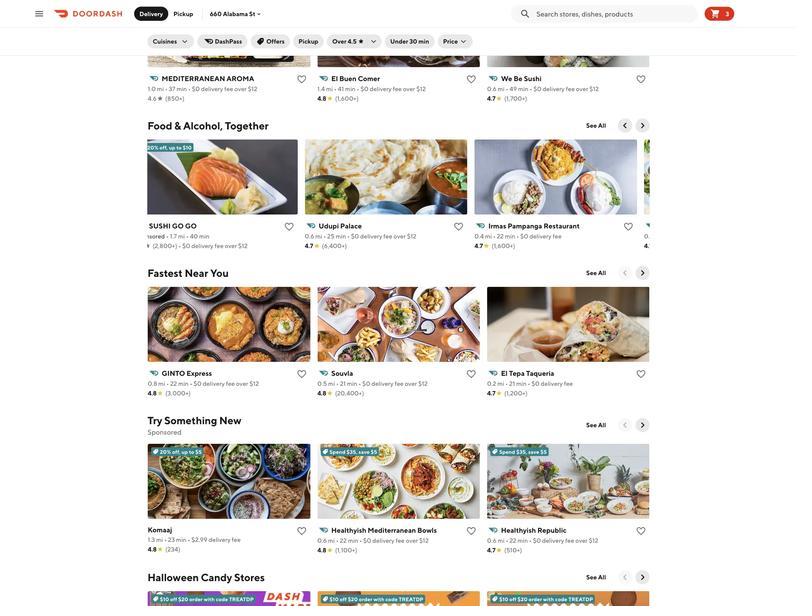 Task type: describe. For each thing, give the bounding box(es) containing it.
delivery for udupi palace
[[360, 233, 382, 240]]

3 with from the left
[[543, 596, 554, 602]]

0 horizontal spatial pickup button
[[168, 7, 199, 21]]

see for halloween candy stores
[[587, 574, 597, 581]]

(1,700+)
[[504, 95, 527, 102]]

$​0 for souvla
[[362, 380, 370, 387]]

20% for 20% off, up to $10
[[147, 144, 158, 150]]

fee for we be sushi
[[566, 85, 575, 92]]

delivery
[[140, 10, 163, 17]]

mi inside 0.5 mi • 22 min • $​0 delivery fee over $12 4.7
[[655, 233, 662, 240]]

1.4
[[317, 85, 325, 92]]

try something new sponsored
[[148, 414, 242, 436]]

$35, for republic
[[516, 449, 527, 455]]

delivery inside 0.5 mi • 22 min • $​0 delivery fee over $12 4.7
[[700, 233, 722, 240]]

$12 for el buen comer
[[417, 85, 426, 92]]

el for el buen comer
[[331, 74, 338, 83]]

mi inside komaaj 1.3 mi • 23 min • $2.99 delivery fee
[[156, 536, 163, 543]]

2 $10 off $20 order with code treatdp from the left
[[330, 596, 424, 602]]

1 with from the left
[[204, 596, 215, 602]]

price
[[443, 38, 458, 45]]

spend for healthyish mediterranean bowls
[[330, 449, 346, 455]]

express
[[186, 369, 212, 377]]

1.0
[[148, 85, 156, 92]]

taqueria
[[526, 369, 554, 377]]

1 $20 from the left
[[178, 596, 188, 602]]

22 for irmas pampanga restaurant
[[497, 233, 504, 240]]

under
[[391, 38, 408, 45]]

halloween
[[148, 571, 199, 584]]

click to add this store to your saved list image for el tepa taqueria
[[636, 369, 647, 379]]

fee for el buen comer
[[393, 85, 402, 92]]

4.8 down "1.3"
[[148, 546, 157, 553]]

(234)
[[165, 546, 180, 553]]

try
[[148, 414, 162, 427]]

all for fastest near you
[[599, 269, 606, 276]]

mi for mediterranean
[[328, 537, 335, 544]]

1.7
[[170, 233, 177, 240]]

save for republic
[[528, 449, 539, 455]]

3 button
[[705, 7, 735, 21]]

mi for tepa
[[498, 380, 504, 387]]

22 inside 0.5 mi • 22 min • $​0 delivery fee over $12 4.7
[[667, 233, 674, 240]]

3 code from the left
[[555, 596, 568, 602]]

dashpass button
[[198, 34, 247, 48]]

3 treatdp from the left
[[569, 596, 593, 602]]

see all link for halloween candy stores
[[581, 570, 612, 584]]

previous button of carousel image for healthyish republic
[[621, 421, 630, 430]]

$12 for we be sushi
[[590, 85, 599, 92]]

udupi palace
[[319, 222, 362, 230]]

buen
[[339, 74, 357, 83]]

mi for pampanga
[[485, 233, 492, 240]]

pampanga
[[508, 222, 542, 230]]

660 alabama st button
[[210, 10, 262, 17]]

we be sushi
[[501, 74, 542, 83]]

22 for ginto express
[[170, 380, 177, 387]]

2 off from the left
[[340, 596, 347, 602]]

4.5
[[348, 38, 357, 45]]

over 4.5
[[333, 38, 357, 45]]

3
[[726, 10, 730, 17]]

tepa
[[509, 369, 525, 377]]

see for fastest near you
[[587, 269, 597, 276]]

fee for irmas pampanga restaurant
[[553, 233, 562, 240]]

2 $20 from the left
[[348, 596, 358, 602]]

(2,800+)
[[153, 242, 177, 249]]

alabama
[[223, 10, 248, 17]]

25
[[327, 233, 335, 240]]

40
[[190, 233, 198, 240]]

$12 for udupi palace
[[407, 233, 416, 240]]

$​0 for ginto express
[[193, 380, 201, 387]]

over for ginto express
[[236, 380, 248, 387]]

$​0 for we be sushi
[[534, 85, 542, 92]]

spend $35, save $5 for republic
[[499, 449, 547, 455]]

min for el tepa taqueria
[[516, 380, 527, 387]]

price button
[[438, 34, 473, 48]]

mi for republic
[[498, 537, 505, 544]]

(1,200+)
[[504, 390, 528, 397]]

$12 inside 0.5 mi • 22 min • $​0 delivery fee over $12 4.7
[[746, 233, 756, 240]]

3 see from the top
[[587, 422, 597, 429]]

1.0 mi • 37 min • $​0 delivery fee over $12
[[148, 85, 257, 92]]

komaaj
[[148, 526, 172, 534]]

$2.99
[[191, 536, 207, 543]]

4.8 for healthyish
[[317, 547, 326, 554]]

under 30 min
[[391, 38, 429, 45]]

1 code from the left
[[216, 596, 228, 602]]

23
[[168, 536, 175, 543]]

fee for mediterranean aroma
[[224, 85, 233, 92]]

be
[[514, 74, 523, 83]]

1 $10 off $20 order with code treatdp from the left
[[160, 596, 254, 602]]

1 vertical spatial pickup button
[[294, 34, 324, 48]]

&
[[174, 119, 181, 132]]

3 $20 from the left
[[518, 596, 528, 602]]

delivery for irmas pampanga restaurant
[[530, 233, 552, 240]]

min for udupi palace
[[336, 233, 346, 240]]

over for healthyish republic
[[576, 537, 588, 544]]

over 4.5 button
[[327, 34, 382, 48]]

over for udupi palace
[[394, 233, 406, 240]]

delivery for healthyish republic
[[542, 537, 564, 544]]

over for souvla
[[405, 380, 417, 387]]

spend $35, save $5 for mediterranean
[[330, 449, 377, 455]]

near
[[185, 267, 208, 279]]

4.6
[[148, 95, 156, 102]]

st
[[249, 10, 256, 17]]

palace
[[340, 222, 362, 230]]

souvla
[[331, 369, 353, 377]]

over for healthyish mediterranean bowls
[[406, 537, 418, 544]]

to for $10
[[176, 144, 181, 150]]

0.6 for we be sushi
[[487, 85, 497, 92]]

click to add this store to your saved list image for udupi palace
[[454, 222, 464, 232]]

off, for 20% off, up to $5
[[172, 449, 180, 455]]

3 all from the top
[[599, 422, 606, 429]]

offers
[[267, 38, 285, 45]]

see all link for fastest near you
[[581, 266, 612, 280]]

fastest
[[148, 267, 183, 279]]

next button of carousel image for fastest near you
[[639, 269, 647, 277]]

food
[[148, 119, 172, 132]]

2 treatdp from the left
[[399, 596, 424, 602]]

4.7 for el tepa taqueria
[[487, 390, 496, 397]]

delivery for el tepa taqueria
[[541, 380, 563, 387]]

0.4 mi • 22 min • $​0 delivery fee
[[475, 233, 562, 240]]

21 for el tepa taqueria
[[509, 380, 515, 387]]

1 go from the left
[[172, 222, 184, 230]]

22 for healthyish mediterranean bowls
[[340, 537, 347, 544]]

$12 for souvla
[[418, 380, 428, 387]]

1.3
[[148, 536, 155, 543]]

food & alcohol, together link
[[148, 119, 269, 133]]

spend for healthyish republic
[[499, 449, 515, 455]]

21 for souvla
[[340, 380, 346, 387]]

mi for buen
[[326, 85, 333, 92]]

min for ginto express
[[178, 380, 188, 387]]

offers button
[[251, 34, 290, 48]]

restaurant
[[544, 222, 580, 230]]

fastest near you link
[[148, 266, 229, 280]]

healthyish mediterranean bowls
[[331, 526, 437, 534]]

min for healthyish mediterranean bowls
[[348, 537, 358, 544]]

0.6 mi • 25 min • $​0 delivery fee over $12
[[305, 233, 416, 240]]

30
[[410, 38, 418, 45]]

0.8 mi • 22 min • $​0 delivery fee over $12
[[148, 380, 259, 387]]

sponsored for sushi
[[135, 233, 165, 240]]

2 order from the left
[[359, 596, 372, 602]]

(1,600+) for buen
[[335, 95, 359, 102]]

open menu image
[[34, 9, 44, 19]]

click to add this store to your saved list image for ginto express
[[296, 369, 307, 379]]

under 30 min button
[[385, 34, 435, 48]]

$12 for healthyish republic
[[589, 537, 599, 544]]

aroma
[[226, 74, 254, 83]]

$​0 for mediterranean aroma
[[192, 85, 200, 92]]

0.5 for 0.5 mi • 21 min • $​0 delivery fee over $12
[[317, 380, 327, 387]]

$12 for ginto express
[[249, 380, 259, 387]]

1 off from the left
[[170, 596, 177, 602]]

1 $5 from the left
[[195, 449, 202, 455]]

el tepa taqueria
[[501, 369, 554, 377]]

click to add this store to your saved list image for we be sushi
[[636, 74, 647, 85]]

min for irmas pampanga restaurant
[[505, 233, 515, 240]]

660
[[210, 10, 222, 17]]

3 order from the left
[[529, 596, 542, 602]]

$5 for healthyish mediterranean bowls
[[371, 449, 377, 455]]

bowls
[[418, 526, 437, 534]]

fastest near you
[[148, 267, 229, 279]]

comer
[[358, 74, 380, 83]]

0.5 for 0.5 mi • 22 min • $​0 delivery fee over $12 4.7
[[644, 233, 654, 240]]

candy
[[201, 571, 232, 584]]

click to add this store to your saved list image for el buen comer
[[466, 74, 477, 85]]

1 order from the left
[[189, 596, 203, 602]]

min inside komaaj 1.3 mi • 23 min • $2.99 delivery fee
[[176, 536, 186, 543]]

dashpass
[[215, 38, 242, 45]]

click to add this store to your saved list image for irmas pampanga restaurant
[[623, 222, 634, 232]]

(510+)
[[504, 547, 522, 554]]

see all link for food & alcohol, together
[[581, 119, 612, 133]]

0.4
[[475, 233, 484, 240]]

0.6 for udupi palace
[[305, 233, 314, 240]]

0.2
[[487, 380, 496, 387]]

4.8 for ginto
[[148, 390, 157, 397]]



Task type: vqa. For each thing, say whether or not it's contained in the screenshot.


Task type: locate. For each thing, give the bounding box(es) containing it.
20%
[[147, 144, 158, 150], [160, 449, 171, 455]]

click to add this store to your saved list image for healthyish republic
[[636, 526, 647, 536]]

$10
[[183, 144, 192, 150], [160, 596, 169, 602], [330, 596, 339, 602], [499, 596, 508, 602]]

1 horizontal spatial off
[[340, 596, 347, 602]]

1 vertical spatial previous button of carousel image
[[621, 421, 630, 430]]

pickup button up cuisines button
[[168, 7, 199, 21]]

(850+)
[[165, 95, 184, 102]]

0 horizontal spatial to
[[176, 144, 181, 150]]

0 vertical spatial up
[[169, 144, 175, 150]]

to down '&'
[[176, 144, 181, 150]]

1 horizontal spatial 0.6 mi • 22 min • $​0 delivery fee over $12
[[487, 537, 599, 544]]

0.6
[[487, 85, 497, 92], [305, 233, 314, 240], [317, 537, 327, 544], [487, 537, 497, 544]]

el left the tepa
[[501, 369, 508, 377]]

sushi go go sponsored • 1.7 mi • 40 min
[[135, 222, 209, 240]]

up for $10
[[169, 144, 175, 150]]

1 horizontal spatial $35,
[[516, 449, 527, 455]]

1 vertical spatial el
[[501, 369, 508, 377]]

over for el buen comer
[[403, 85, 415, 92]]

4.8 left '(1,100+)'
[[317, 547, 326, 554]]

sushi
[[524, 74, 542, 83]]

$12
[[248, 85, 257, 92], [417, 85, 426, 92], [590, 85, 599, 92], [407, 233, 416, 240], [746, 233, 756, 240], [238, 242, 248, 249], [249, 380, 259, 387], [418, 380, 428, 387], [419, 537, 429, 544], [589, 537, 599, 544]]

4.7 for udupi palace
[[305, 242, 313, 249]]

sponsored down sushi
[[135, 233, 165, 240]]

$​0 for el buen comer
[[361, 85, 368, 92]]

$​0 inside 0.5 mi • 22 min • $​0 delivery fee over $12 4.7
[[690, 233, 698, 240]]

• $0 delivery fee over $12
[[177, 242, 248, 249]]

sponsored down try
[[148, 428, 182, 436]]

el up 41
[[331, 74, 338, 83]]

0 horizontal spatial order
[[189, 596, 203, 602]]

1 horizontal spatial save
[[528, 449, 539, 455]]

49
[[510, 85, 517, 92]]

1 horizontal spatial go
[[185, 222, 197, 230]]

0 horizontal spatial pickup
[[174, 10, 193, 17]]

with
[[204, 596, 215, 602], [374, 596, 384, 602], [543, 596, 554, 602]]

(1,100+)
[[335, 547, 357, 554]]

something
[[164, 414, 217, 427]]

min for healthyish republic
[[518, 537, 528, 544]]

save for mediterranean
[[359, 449, 370, 455]]

20% down food
[[147, 144, 158, 150]]

you
[[210, 267, 229, 279]]

1 spend from the left
[[330, 449, 346, 455]]

food & alcohol, together
[[148, 119, 269, 132]]

healthyish republic
[[501, 526, 567, 534]]

over
[[333, 38, 347, 45]]

mediterranean
[[162, 74, 225, 83]]

off, down food
[[159, 144, 168, 150]]

(20,400+)
[[335, 390, 364, 397]]

delivery inside komaaj 1.3 mi • 23 min • $2.99 delivery fee
[[208, 536, 231, 543]]

(3,000+)
[[165, 390, 191, 397]]

fee
[[224, 85, 233, 92], [393, 85, 402, 92], [566, 85, 575, 92], [384, 233, 392, 240], [553, 233, 562, 240], [723, 233, 732, 240], [215, 242, 224, 249], [226, 380, 235, 387], [395, 380, 404, 387], [564, 380, 573, 387], [232, 536, 241, 543], [396, 537, 405, 544], [566, 537, 574, 544]]

1 see all link from the top
[[581, 119, 612, 133]]

click to add this store to your saved list image for mediterranean aroma
[[296, 74, 307, 85]]

min for mediterranean aroma
[[177, 85, 187, 92]]

4.8 left (20,400+)
[[317, 390, 326, 397]]

pickup button left over at the top left of page
[[294, 34, 324, 48]]

see all
[[587, 122, 606, 129], [587, 269, 606, 276], [587, 422, 606, 429], [587, 574, 606, 581]]

min for el buen comer
[[345, 85, 356, 92]]

mediterranean aroma
[[162, 74, 254, 83]]

2 0.6 mi • 22 min • $​0 delivery fee over $12 from the left
[[487, 537, 599, 544]]

mi for palace
[[315, 233, 322, 240]]

click to add this store to your saved list image for healthyish mediterranean bowls
[[466, 526, 477, 536]]

0 horizontal spatial off
[[170, 596, 177, 602]]

0.5 mi • 21 min • $​0 delivery fee over $12
[[317, 380, 428, 387]]

1 see all from the top
[[587, 122, 606, 129]]

2 all from the top
[[599, 269, 606, 276]]

0 vertical spatial next button of carousel image
[[639, 121, 647, 130]]

(1,600+) down 41
[[335, 95, 359, 102]]

sponsored for try
[[148, 428, 182, 436]]

all
[[599, 122, 606, 129], [599, 269, 606, 276], [599, 422, 606, 429], [599, 574, 606, 581]]

2 spend from the left
[[499, 449, 515, 455]]

over for we be sushi
[[576, 85, 588, 92]]

0 horizontal spatial $20
[[178, 596, 188, 602]]

$​0 for el tepa taqueria
[[532, 380, 540, 387]]

previous button of carousel image
[[621, 269, 630, 277], [621, 573, 630, 582]]

2 save from the left
[[528, 449, 539, 455]]

3 $10 off $20 order with code treatdp from the left
[[499, 596, 593, 602]]

click to add this store to your saved list image
[[284, 222, 294, 232], [296, 369, 307, 379], [466, 369, 477, 379], [466, 526, 477, 536], [636, 526, 647, 536]]

4.8 down 1.4
[[317, 95, 326, 102]]

$0
[[182, 242, 190, 249]]

min for souvla
[[347, 380, 357, 387]]

halloween candy stores
[[148, 571, 265, 584]]

2 horizontal spatial $20
[[518, 596, 528, 602]]

pickup up cuisines button
[[174, 10, 193, 17]]

1 spend $35, save $5 from the left
[[330, 449, 377, 455]]

all for food & alcohol, together
[[599, 122, 606, 129]]

2 previous button of carousel image from the top
[[621, 573, 630, 582]]

1 previous button of carousel image from the top
[[621, 121, 630, 130]]

min inside sushi go go sponsored • 1.7 mi • 40 min
[[199, 233, 209, 240]]

$5
[[195, 449, 202, 455], [371, 449, 377, 455], [541, 449, 547, 455]]

0 horizontal spatial treatdp
[[229, 596, 254, 602]]

up down try something new sponsored
[[181, 449, 188, 455]]

0 vertical spatial sponsored
[[135, 233, 165, 240]]

0 horizontal spatial off,
[[159, 144, 168, 150]]

click to add this store to your saved list image for souvla
[[466, 369, 477, 379]]

$35, for mediterranean
[[347, 449, 358, 455]]

0 horizontal spatial up
[[169, 144, 175, 150]]

0.6 mi • 22 min • $​0 delivery fee over $12 for mediterranean
[[317, 537, 429, 544]]

21 up (1,200+)
[[509, 380, 515, 387]]

$​0 for healthyish mediterranean bowls
[[363, 537, 371, 544]]

go up 40
[[185, 222, 197, 230]]

3 off from the left
[[510, 596, 517, 602]]

halloween candy stores link
[[148, 570, 265, 584]]

0 vertical spatial el
[[331, 74, 338, 83]]

min inside 0.5 mi • 22 min • $​0 delivery fee over $12 4.7
[[675, 233, 685, 240]]

1 horizontal spatial el
[[501, 369, 508, 377]]

$​0 for irmas pampanga restaurant
[[520, 233, 528, 240]]

22
[[497, 233, 504, 240], [667, 233, 674, 240], [170, 380, 177, 387], [340, 537, 347, 544], [510, 537, 517, 544]]

1 vertical spatial pickup
[[299, 38, 319, 45]]

3 see all link from the top
[[581, 418, 612, 432]]

0 horizontal spatial 0.6 mi • 22 min • $​0 delivery fee over $12
[[317, 537, 429, 544]]

660 alabama st
[[210, 10, 256, 17]]

2 horizontal spatial $5
[[541, 449, 547, 455]]

1 horizontal spatial pickup button
[[294, 34, 324, 48]]

1 horizontal spatial 20%
[[160, 449, 171, 455]]

0 vertical spatial previous button of carousel image
[[621, 269, 630, 277]]

$5 for healthyish republic
[[541, 449, 547, 455]]

0 horizontal spatial save
[[359, 449, 370, 455]]

1 all from the top
[[599, 122, 606, 129]]

(6,400+)
[[322, 242, 347, 249]]

0 horizontal spatial $35,
[[347, 449, 358, 455]]

0 horizontal spatial 0.5
[[317, 380, 327, 387]]

up down '&'
[[169, 144, 175, 150]]

2 horizontal spatial off
[[510, 596, 517, 602]]

previous button of carousel image for halloween candy stores
[[621, 573, 630, 582]]

4 see from the top
[[587, 574, 597, 581]]

0 horizontal spatial go
[[172, 222, 184, 230]]

next button of carousel image for halloween candy stores
[[639, 573, 647, 582]]

off, down try something new sponsored
[[172, 449, 180, 455]]

1 vertical spatial next button of carousel image
[[639, 269, 647, 277]]

1 vertical spatial previous button of carousel image
[[621, 573, 630, 582]]

0 horizontal spatial $5
[[195, 449, 202, 455]]

3 $5 from the left
[[541, 449, 547, 455]]

0 horizontal spatial healthyish
[[331, 526, 366, 534]]

4.7
[[487, 95, 496, 102], [305, 242, 313, 249], [475, 242, 483, 249], [644, 242, 653, 249], [487, 390, 496, 397], [487, 547, 496, 554]]

healthyish for healthyish republic
[[501, 526, 536, 534]]

$​0 for healthyish republic
[[533, 537, 541, 544]]

we
[[501, 74, 512, 83]]

0 vertical spatial previous button of carousel image
[[621, 121, 630, 130]]

previous button of carousel image for fastest near you
[[621, 269, 630, 277]]

1 horizontal spatial healthyish
[[501, 526, 536, 534]]

2 $5 from the left
[[371, 449, 377, 455]]

1 horizontal spatial 21
[[509, 380, 515, 387]]

order
[[189, 596, 203, 602], [359, 596, 372, 602], [529, 596, 542, 602]]

irmas
[[489, 222, 506, 230]]

0 horizontal spatial spend $35, save $5
[[330, 449, 377, 455]]

to
[[176, 144, 181, 150], [189, 449, 194, 455]]

2 go from the left
[[185, 222, 197, 230]]

to down try something new sponsored
[[189, 449, 194, 455]]

1 save from the left
[[359, 449, 370, 455]]

0.5 inside 0.5 mi • 22 min • $​0 delivery fee over $12 4.7
[[644, 233, 654, 240]]

0 vertical spatial to
[[176, 144, 181, 150]]

$12 for mediterranean aroma
[[248, 85, 257, 92]]

1 horizontal spatial (1,600+)
[[492, 242, 515, 249]]

fee inside 0.5 mi • 22 min • $​0 delivery fee over $12 4.7
[[723, 233, 732, 240]]

pickup button
[[168, 7, 199, 21], [294, 34, 324, 48]]

1 horizontal spatial off,
[[172, 449, 180, 455]]

1 0.6 mi • 22 min • $​0 delivery fee over $12 from the left
[[317, 537, 429, 544]]

1.4 mi • 41 min • $​0 delivery fee over $12
[[317, 85, 426, 92]]

el buen comer
[[331, 74, 380, 83]]

all for halloween candy stores
[[599, 574, 606, 581]]

0.6 mi • 49 min • $​0 delivery fee over $12
[[487, 85, 599, 92]]

sushi
[[149, 222, 170, 230]]

over inside 0.5 mi • 22 min • $​0 delivery fee over $12 4.7
[[733, 233, 745, 240]]

ginto
[[162, 369, 185, 377]]

1 vertical spatial sponsored
[[148, 428, 182, 436]]

1 vertical spatial 0.5
[[317, 380, 327, 387]]

0 horizontal spatial el
[[331, 74, 338, 83]]

37
[[169, 85, 175, 92]]

0.5 mi • 22 min • $​0 delivery fee over $12 4.7
[[644, 233, 756, 249]]

0 vertical spatial pickup button
[[168, 7, 199, 21]]

komaaj 1.3 mi • 23 min • $2.99 delivery fee
[[148, 526, 241, 543]]

0.6 mi • 22 min • $​0 delivery fee over $12 down healthyish republic
[[487, 537, 599, 544]]

20% down try
[[160, 449, 171, 455]]

delivery for el buen comer
[[370, 85, 392, 92]]

see all for fastest near you
[[587, 269, 606, 276]]

2 21 from the left
[[509, 380, 515, 387]]

$12 for healthyish mediterranean bowls
[[419, 537, 429, 544]]

1 $35, from the left
[[347, 449, 358, 455]]

sponsored inside sushi go go sponsored • 1.7 mi • 40 min
[[135, 233, 165, 240]]

1 vertical spatial 20%
[[160, 449, 171, 455]]

fee inside komaaj 1.3 mi • 23 min • $2.99 delivery fee
[[232, 536, 241, 543]]

1 previous button of carousel image from the top
[[621, 269, 630, 277]]

0 horizontal spatial $10 off $20 order with code treatdp
[[160, 596, 254, 602]]

fee for healthyish mediterranean bowls
[[396, 537, 405, 544]]

new
[[219, 414, 242, 427]]

over for mediterranean aroma
[[234, 85, 247, 92]]

21 down souvla
[[340, 380, 346, 387]]

fee for ginto express
[[226, 380, 235, 387]]

0 vertical spatial pickup
[[174, 10, 193, 17]]

next button of carousel image
[[639, 121, 647, 130], [639, 269, 647, 277], [639, 573, 647, 582]]

Store search: begin typing to search for stores available on DoorDash text field
[[537, 9, 695, 19]]

3 see all from the top
[[587, 422, 606, 429]]

4.7 for irmas pampanga restaurant
[[475, 242, 483, 249]]

1 treatdp from the left
[[229, 596, 254, 602]]

1 vertical spatial (1,600+)
[[492, 242, 515, 249]]

•
[[165, 85, 167, 92], [188, 85, 191, 92], [334, 85, 337, 92], [357, 85, 359, 92], [506, 85, 508, 92], [530, 85, 532, 92], [166, 233, 169, 240], [186, 233, 189, 240], [323, 233, 326, 240], [347, 233, 350, 240], [493, 233, 496, 240], [517, 233, 519, 240], [663, 233, 666, 240], [687, 233, 689, 240], [178, 242, 181, 249], [166, 380, 169, 387], [190, 380, 192, 387], [336, 380, 339, 387], [359, 380, 361, 387], [506, 380, 508, 387], [528, 380, 531, 387], [164, 536, 167, 543], [188, 536, 190, 543], [336, 537, 339, 544], [360, 537, 362, 544], [506, 537, 508, 544], [529, 537, 532, 544]]

mi for be
[[498, 85, 505, 92]]

22 for healthyish republic
[[510, 537, 517, 544]]

min inside button
[[419, 38, 429, 45]]

delivery for mediterranean aroma
[[201, 85, 223, 92]]

mi
[[157, 85, 164, 92], [326, 85, 333, 92], [498, 85, 505, 92], [178, 233, 185, 240], [315, 233, 322, 240], [485, 233, 492, 240], [655, 233, 662, 240], [158, 380, 165, 387], [328, 380, 335, 387], [498, 380, 504, 387], [156, 536, 163, 543], [328, 537, 335, 544], [498, 537, 505, 544]]

(1,600+) for pampanga
[[492, 242, 515, 249]]

mi for aroma
[[157, 85, 164, 92]]

1 next button of carousel image from the top
[[639, 121, 647, 130]]

save
[[359, 449, 370, 455], [528, 449, 539, 455]]

2 spend $35, save $5 from the left
[[499, 449, 547, 455]]

healthyish for healthyish mediterranean bowls
[[331, 526, 366, 534]]

see all for food & alcohol, together
[[587, 122, 606, 129]]

2 horizontal spatial code
[[555, 596, 568, 602]]

1 horizontal spatial $20
[[348, 596, 358, 602]]

2 with from the left
[[374, 596, 384, 602]]

1 horizontal spatial spend
[[499, 449, 515, 455]]

together
[[225, 119, 269, 132]]

delivery for healthyish mediterranean bowls
[[372, 537, 395, 544]]

fee for el tepa taqueria
[[564, 380, 573, 387]]

go up the 1.7
[[172, 222, 184, 230]]

$35,
[[347, 449, 358, 455], [516, 449, 527, 455]]

2 see from the top
[[587, 269, 597, 276]]

1 see from the top
[[587, 122, 597, 129]]

see for food & alcohol, together
[[587, 122, 597, 129]]

4.7 inside 0.5 mi • 22 min • $​0 delivery fee over $12 4.7
[[644, 242, 653, 249]]

0 vertical spatial (1,600+)
[[335, 95, 359, 102]]

1 vertical spatial off,
[[172, 449, 180, 455]]

2 code from the left
[[386, 596, 398, 602]]

cuisines button
[[148, 34, 194, 48]]

stores
[[234, 571, 265, 584]]

1 horizontal spatial code
[[386, 596, 398, 602]]

el for el tepa taqueria
[[501, 369, 508, 377]]

healthyish up '(1,100+)'
[[331, 526, 366, 534]]

mediterranean
[[368, 526, 416, 534]]

udupi
[[319, 222, 339, 230]]

mi inside sushi go go sponsored • 1.7 mi • 40 min
[[178, 233, 185, 240]]

pickup left over at the top left of page
[[299, 38, 319, 45]]

1 horizontal spatial with
[[374, 596, 384, 602]]

click to add this store to your saved list image
[[296, 74, 307, 85], [466, 74, 477, 85], [636, 74, 647, 85], [454, 222, 464, 232], [623, 222, 634, 232], [636, 369, 647, 379], [296, 526, 307, 536]]

mi for express
[[158, 380, 165, 387]]

1 horizontal spatial order
[[359, 596, 372, 602]]

0.8
[[148, 380, 157, 387]]

fee for udupi palace
[[384, 233, 392, 240]]

1 healthyish from the left
[[331, 526, 366, 534]]

0 horizontal spatial spend
[[330, 449, 346, 455]]

delivery for ginto express
[[203, 380, 225, 387]]

2 horizontal spatial $10 off $20 order with code treatdp
[[499, 596, 593, 602]]

2 horizontal spatial with
[[543, 596, 554, 602]]

1 horizontal spatial up
[[181, 449, 188, 455]]

to for $5
[[189, 449, 194, 455]]

healthyish up (510+)
[[501, 526, 536, 534]]

see
[[587, 122, 597, 129], [587, 269, 597, 276], [587, 422, 597, 429], [587, 574, 597, 581]]

3 next button of carousel image from the top
[[639, 573, 647, 582]]

go
[[172, 222, 184, 230], [185, 222, 197, 230]]

41
[[338, 85, 344, 92]]

previous button of carousel image
[[621, 121, 630, 130], [621, 421, 630, 430]]

1 horizontal spatial $5
[[371, 449, 377, 455]]

4 see all link from the top
[[581, 570, 612, 584]]

0.6 mi • 22 min • $​0 delivery fee over $12 down healthyish mediterranean bowls
[[317, 537, 429, 544]]

up
[[169, 144, 175, 150], [181, 449, 188, 455]]

0 vertical spatial 20%
[[147, 144, 158, 150]]

$10 off $20 order with code treatdp
[[160, 596, 254, 602], [330, 596, 424, 602], [499, 596, 593, 602]]

1 horizontal spatial treatdp
[[399, 596, 424, 602]]

1 horizontal spatial 0.5
[[644, 233, 654, 240]]

1 horizontal spatial $10 off $20 order with code treatdp
[[330, 596, 424, 602]]

previous button of carousel image for irmas pampanga restaurant
[[621, 121, 630, 130]]

0 vertical spatial 0.5
[[644, 233, 654, 240]]

fee for healthyish republic
[[566, 537, 574, 544]]

delivery for souvla
[[372, 380, 394, 387]]

1 21 from the left
[[340, 380, 346, 387]]

4 all from the top
[[599, 574, 606, 581]]

0 horizontal spatial (1,600+)
[[335, 95, 359, 102]]

sponsored inside try something new sponsored
[[148, 428, 182, 436]]

2 horizontal spatial treatdp
[[569, 596, 593, 602]]

off, for 20% off, up to $10
[[159, 144, 168, 150]]

1 horizontal spatial spend $35, save $5
[[499, 449, 547, 455]]

1 vertical spatial up
[[181, 449, 188, 455]]

over
[[234, 85, 247, 92], [403, 85, 415, 92], [576, 85, 588, 92], [394, 233, 406, 240], [733, 233, 745, 240], [225, 242, 237, 249], [236, 380, 248, 387], [405, 380, 417, 387], [406, 537, 418, 544], [576, 537, 588, 544]]

0.6 mi • 22 min • $​0 delivery fee over $12 for republic
[[487, 537, 599, 544]]

1 horizontal spatial pickup
[[299, 38, 319, 45]]

0.6 for healthyish mediterranean bowls
[[317, 537, 327, 544]]

2 previous button of carousel image from the top
[[621, 421, 630, 430]]

4 see all from the top
[[587, 574, 606, 581]]

0 horizontal spatial with
[[204, 596, 215, 602]]

delivery for we be sushi
[[543, 85, 565, 92]]

2 next button of carousel image from the top
[[639, 269, 647, 277]]

2 horizontal spatial order
[[529, 596, 542, 602]]

2 vertical spatial next button of carousel image
[[639, 573, 647, 582]]

(1,600+) down 0.4 mi • 22 min • $​0 delivery fee on the right of page
[[492, 242, 515, 249]]

2 $35, from the left
[[516, 449, 527, 455]]

min for we be sushi
[[518, 85, 529, 92]]

1 vertical spatial to
[[189, 449, 194, 455]]

next button of carousel image
[[639, 421, 647, 430]]

4.8 down 0.8
[[148, 390, 157, 397]]

0 horizontal spatial 20%
[[147, 144, 158, 150]]

0 vertical spatial off,
[[159, 144, 168, 150]]

2 see all from the top
[[587, 269, 606, 276]]

2 see all link from the top
[[581, 266, 612, 280]]

2 healthyish from the left
[[501, 526, 536, 534]]

delivery button
[[134, 7, 168, 21]]

$​0
[[192, 85, 200, 92], [361, 85, 368, 92], [534, 85, 542, 92], [351, 233, 359, 240], [520, 233, 528, 240], [690, 233, 698, 240], [193, 380, 201, 387], [362, 380, 370, 387], [532, 380, 540, 387], [363, 537, 371, 544], [533, 537, 541, 544]]

1 horizontal spatial to
[[189, 449, 194, 455]]

0 horizontal spatial code
[[216, 596, 228, 602]]

4.8 for el
[[317, 95, 326, 102]]

0 horizontal spatial 21
[[340, 380, 346, 387]]

irmas pampanga restaurant
[[489, 222, 580, 230]]



